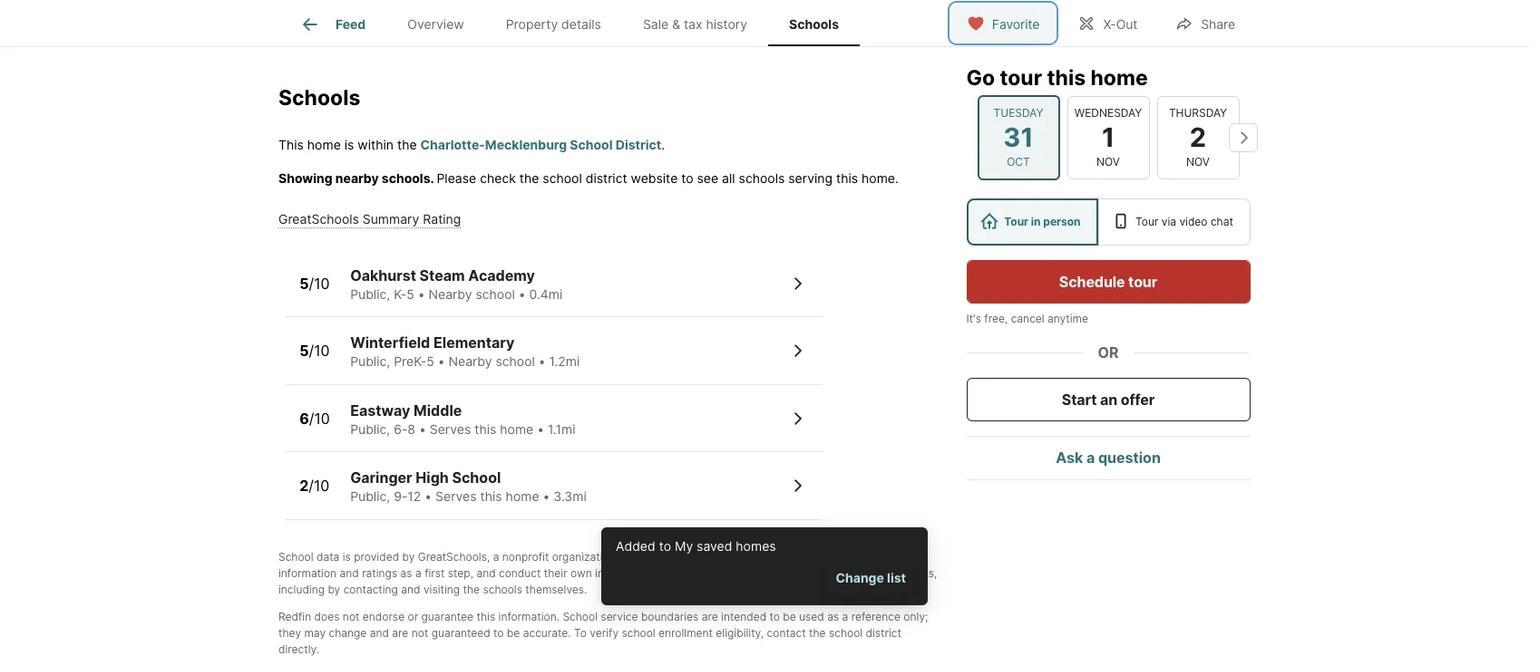 Task type: vqa. For each thing, say whether or not it's contained in the screenshot.


Task type: describe. For each thing, give the bounding box(es) containing it.
school inside the school service boundaries are intended to be used as a reference only; they may change and are not
[[563, 610, 598, 624]]

as inside the school service boundaries are intended to be used as a reference only; they may change and are not
[[828, 610, 839, 624]]

a inside the school service boundaries are intended to be used as a reference only; they may change and are not
[[842, 610, 849, 624]]

5 /10 for oakhurst
[[299, 275, 330, 293]]

data
[[317, 551, 340, 564]]

contacting
[[344, 583, 398, 597]]

0 vertical spatial are
[[702, 610, 718, 624]]

0 horizontal spatial schools
[[279, 85, 360, 111]]

2 inside thursday 2 nov
[[1191, 121, 1207, 153]]

ask
[[1057, 449, 1084, 468]]

greatschools inside , a nonprofit organization. redfin recommends buyers and renters use greatschools information and ratings as a
[[849, 551, 918, 564]]

to left see
[[682, 170, 694, 186]]

details
[[562, 17, 601, 32]]

is for within
[[344, 137, 354, 152]]

person
[[1044, 215, 1081, 229]]

sale & tax history
[[643, 17, 748, 32]]

step,
[[448, 567, 474, 581]]

share button
[[1161, 4, 1251, 41]]

mecklenburg
[[485, 137, 567, 152]]

saved
[[697, 538, 732, 554]]

information.
[[499, 610, 560, 624]]

nearby inside oakhurst steam academy public, k-5 • nearby school • 0.4mi
[[429, 287, 472, 302]]

start
[[1063, 391, 1098, 409]]

own
[[571, 567, 592, 581]]

themselves.
[[526, 583, 587, 597]]

serving
[[789, 170, 833, 186]]

overview
[[408, 17, 464, 32]]

elementary
[[434, 334, 515, 352]]

free,
[[985, 312, 1009, 326]]

the inside first step, and conduct their own investigation to determine their desired schools or school districts, including by contacting and visiting the schools themselves.
[[463, 583, 480, 597]]

contact
[[767, 627, 806, 640]]

is for provided
[[343, 551, 351, 564]]

or inside first step, and conduct their own investigation to determine their desired schools or school districts, including by contacting and visiting the schools themselves.
[[843, 567, 853, 581]]

tour in person
[[1005, 215, 1081, 229]]

summary
[[363, 211, 419, 227]]

public, inside eastway middle public, 6-8 • serves this home • 1.1mi
[[350, 422, 390, 437]]

guaranteed to be accurate. to verify school enrollment eligibility, contact the school district directly.
[[279, 627, 902, 657]]

start an offer button
[[967, 378, 1251, 422]]

31
[[1004, 121, 1034, 153]]

property details
[[506, 17, 601, 32]]

showing nearby schools. please check the school district website to see all schools serving this home.
[[279, 170, 899, 186]]

go
[[967, 65, 996, 91]]

buyers
[[728, 551, 763, 564]]

use
[[828, 551, 846, 564]]

serves inside garinger high school public, 9-12 • serves this home • 3.3mi
[[436, 489, 477, 505]]

tour for tour via video chat
[[1136, 215, 1159, 229]]

to inside guaranteed to be accurate. to verify school enrollment eligibility, contact the school district directly.
[[494, 627, 504, 640]]

• left 0.4mi
[[519, 287, 526, 302]]

, a nonprofit organization. redfin recommends buyers and renters use greatschools information and ratings as a
[[279, 551, 918, 581]]

and inside the school service boundaries are intended to be used as a reference only; they may change and are not
[[370, 627, 389, 640]]

5 left oakhurst
[[299, 275, 309, 293]]

directly.
[[279, 643, 319, 657]]

charlotte-mecklenburg school district link
[[421, 137, 662, 152]]

/10 for oakhurst
[[309, 275, 330, 293]]

all
[[722, 170, 735, 186]]

• right the prek- at the bottom left of page
[[438, 354, 445, 370]]

feed link
[[299, 14, 366, 35]]

including
[[279, 583, 325, 597]]

this left home. at the right
[[836, 170, 858, 186]]

accurate.
[[523, 627, 571, 640]]

via
[[1162, 215, 1177, 229]]

5 up 6
[[299, 342, 309, 360]]

home right this
[[307, 137, 341, 152]]

this up wednesday at the right of the page
[[1048, 65, 1087, 91]]

school up information
[[279, 551, 314, 564]]

wednesday
[[1075, 106, 1143, 120]]

• left "3.3mi"
[[543, 489, 550, 505]]

district inside guaranteed to be accurate. to verify school enrollment eligibility, contact the school district directly.
[[866, 627, 902, 640]]

this inside garinger high school public, 9-12 • serves this home • 3.3mi
[[480, 489, 502, 505]]

to inside first step, and conduct their own investigation to determine their desired schools or school districts, including by contacting and visiting the schools themselves.
[[664, 567, 674, 581]]

added to my saved homes
[[616, 538, 776, 554]]

schools.
[[382, 170, 434, 186]]

greatschools summary rating link
[[279, 211, 461, 227]]

the right check
[[520, 170, 539, 186]]

2 horizontal spatial schools
[[800, 567, 840, 581]]

change list
[[836, 571, 906, 586]]

6
[[299, 410, 309, 428]]

please
[[437, 170, 476, 186]]

x-out
[[1104, 16, 1138, 31]]

this inside eastway middle public, 6-8 • serves this home • 1.1mi
[[475, 422, 497, 437]]

service
[[601, 610, 638, 624]]

middle
[[414, 402, 462, 420]]

boundaries
[[641, 610, 699, 624]]

my
[[675, 538, 693, 554]]

12
[[408, 489, 421, 505]]

0 vertical spatial by
[[402, 551, 415, 564]]

• right 8
[[419, 422, 426, 437]]

homes
[[736, 538, 776, 554]]

by inside first step, and conduct their own investigation to determine their desired schools or school districts, including by contacting and visiting the schools themselves.
[[328, 583, 340, 597]]

rating
[[423, 211, 461, 227]]

school inside winterfield elementary public, prek-5 • nearby school • 1.2mi
[[496, 354, 535, 370]]

oct
[[1008, 155, 1031, 169]]

a left first
[[415, 567, 422, 581]]

1 vertical spatial redfin
[[279, 610, 311, 624]]

/10 for winterfield
[[309, 342, 330, 360]]

0.4mi
[[529, 287, 563, 302]]

feed
[[336, 17, 366, 32]]

2 /10
[[299, 477, 330, 495]]

they
[[279, 627, 301, 640]]

nov for 1
[[1097, 155, 1121, 169]]

change
[[836, 571, 884, 586]]

public, inside oakhurst steam academy public, k-5 • nearby school • 0.4mi
[[350, 287, 390, 302]]

9-
[[394, 489, 408, 505]]

schools tab
[[768, 3, 860, 46]]

redfin inside , a nonprofit organization. redfin recommends buyers and renters use greatschools information and ratings as a
[[622, 551, 655, 564]]

5 inside winterfield elementary public, prek-5 • nearby school • 1.2mi
[[427, 354, 434, 370]]

to
[[574, 627, 587, 640]]

used
[[799, 610, 824, 624]]

this home is within the charlotte-mecklenburg school district .
[[279, 137, 665, 152]]

academy
[[468, 267, 535, 285]]

schedule tour button
[[967, 260, 1251, 304]]

0 horizontal spatial greatschools
[[279, 211, 359, 227]]

tour via video chat option
[[1099, 199, 1251, 246]]

in
[[1032, 215, 1042, 229]]

it's free, cancel anytime
[[967, 312, 1089, 326]]

thursday
[[1170, 106, 1228, 120]]

oakhurst steam academy public, k-5 • nearby school • 0.4mi
[[350, 267, 563, 302]]

tour for go
[[1001, 65, 1043, 91]]

school inside oakhurst steam academy public, k-5 • nearby school • 0.4mi
[[476, 287, 515, 302]]

0 horizontal spatial are
[[392, 627, 409, 640]]

video
[[1180, 215, 1208, 229]]

steam
[[420, 267, 465, 285]]

school inside garinger high school public, 9-12 • serves this home • 3.3mi
[[452, 469, 501, 488]]

nearby
[[336, 170, 379, 186]]

wednesday 1 nov
[[1075, 106, 1143, 169]]

districts,
[[893, 567, 937, 581]]

1 their from the left
[[544, 567, 568, 581]]

• right 12
[[425, 489, 432, 505]]



Task type: locate. For each thing, give the bounding box(es) containing it.
0 horizontal spatial their
[[544, 567, 568, 581]]

0 horizontal spatial nov
[[1097, 155, 1121, 169]]

4 public, from the top
[[350, 489, 390, 505]]

0 vertical spatial schools
[[789, 17, 839, 32]]

tab list
[[279, 0, 875, 46]]

organization.
[[552, 551, 619, 564]]

nov
[[1097, 155, 1121, 169], [1187, 155, 1211, 169]]

1 horizontal spatial tour
[[1136, 215, 1159, 229]]

5 inside oakhurst steam academy public, k-5 • nearby school • 0.4mi
[[407, 287, 414, 302]]

to down information.
[[494, 627, 504, 640]]

0 horizontal spatial tour
[[1005, 215, 1029, 229]]

/10 left garinger
[[309, 477, 330, 495]]

check
[[480, 170, 516, 186]]

a right ,
[[493, 551, 499, 564]]

guaranteed
[[432, 627, 491, 640]]

tour for tour in person
[[1005, 215, 1029, 229]]

0 horizontal spatial tour
[[1001, 65, 1043, 91]]

history
[[706, 17, 748, 32]]

1 horizontal spatial schools
[[789, 17, 839, 32]]

school
[[543, 170, 582, 186], [476, 287, 515, 302], [496, 354, 535, 370], [856, 567, 890, 581], [622, 627, 656, 640], [829, 627, 863, 640]]

desired
[[759, 567, 797, 581]]

public,
[[350, 287, 390, 302], [350, 354, 390, 370], [350, 422, 390, 437], [350, 489, 390, 505]]

recommends
[[658, 551, 725, 564]]

change list button
[[829, 562, 914, 595]]

tour
[[1005, 215, 1029, 229], [1136, 215, 1159, 229]]

greatschools down showing
[[279, 211, 359, 227]]

be up contact
[[783, 610, 796, 624]]

the down used
[[809, 627, 826, 640]]

tour up tuesday
[[1001, 65, 1043, 91]]

or right 'endorse'
[[408, 610, 418, 624]]

does
[[314, 610, 340, 624]]

tour inside option
[[1005, 215, 1029, 229]]

visiting
[[424, 583, 460, 597]]

eligibility,
[[716, 627, 764, 640]]

nearby down elementary
[[449, 354, 492, 370]]

2 /10 from the top
[[309, 342, 330, 360]]

are down 'endorse'
[[392, 627, 409, 640]]

• left the '1.1mi'
[[537, 422, 544, 437]]

,
[[487, 551, 490, 564]]

tour right "schedule"
[[1129, 273, 1158, 291]]

2 nov from the left
[[1187, 155, 1211, 169]]

2 5 /10 from the top
[[299, 342, 330, 360]]

thursday 2 nov
[[1170, 106, 1228, 169]]

1 public, from the top
[[350, 287, 390, 302]]

as right ratings
[[401, 567, 412, 581]]

x-
[[1104, 16, 1116, 31]]

next image
[[1229, 123, 1258, 152]]

not down redfin does not endorse or guarantee this information.
[[412, 627, 428, 640]]

public, down oakhurst
[[350, 287, 390, 302]]

nov down thursday
[[1187, 155, 1211, 169]]

.
[[662, 137, 665, 152]]

be inside the school service boundaries are intended to be used as a reference only; they may change and are not
[[783, 610, 796, 624]]

change
[[329, 627, 367, 640]]

1 horizontal spatial are
[[702, 610, 718, 624]]

serves down middle
[[430, 422, 471, 437]]

greatschools up step,
[[418, 551, 487, 564]]

/10 left eastway
[[309, 410, 330, 428]]

or
[[1099, 344, 1120, 362]]

1 vertical spatial are
[[392, 627, 409, 640]]

public, down garinger
[[350, 489, 390, 505]]

by up the does
[[328, 583, 340, 597]]

added
[[616, 538, 656, 554]]

not up change
[[343, 610, 360, 624]]

renters
[[788, 551, 825, 564]]

oakhurst
[[350, 267, 416, 285]]

and up contacting
[[340, 567, 359, 581]]

1 horizontal spatial as
[[828, 610, 839, 624]]

0 vertical spatial not
[[343, 610, 360, 624]]

and down 'endorse'
[[370, 627, 389, 640]]

&
[[672, 17, 680, 32]]

winterfield
[[350, 334, 430, 352]]

schools right the history
[[789, 17, 839, 32]]

/10 for eastway
[[309, 410, 330, 428]]

school up showing nearby schools. please check the school district website to see all schools serving this home.
[[570, 137, 613, 152]]

1 vertical spatial tour
[[1129, 273, 1158, 291]]

2 tour from the left
[[1136, 215, 1159, 229]]

ask a question link
[[1057, 449, 1162, 468]]

0 horizontal spatial or
[[408, 610, 418, 624]]

redfin
[[622, 551, 655, 564], [279, 610, 311, 624]]

None button
[[978, 95, 1061, 181], [1068, 96, 1150, 180], [1158, 96, 1240, 180], [978, 95, 1061, 181], [1068, 96, 1150, 180], [1158, 96, 1240, 180]]

cancel
[[1012, 312, 1045, 326]]

1
[[1103, 121, 1116, 153]]

/10 up 6 /10 on the bottom
[[309, 342, 330, 360]]

greatschools
[[279, 211, 359, 227], [418, 551, 487, 564], [849, 551, 918, 564]]

and down ,
[[477, 567, 496, 581]]

tour for schedule
[[1129, 273, 1158, 291]]

to down recommends
[[664, 567, 674, 581]]

or down use
[[843, 567, 853, 581]]

1 nov from the left
[[1097, 155, 1121, 169]]

1 horizontal spatial their
[[732, 567, 756, 581]]

2 vertical spatial schools
[[483, 583, 522, 597]]

nov inside wednesday 1 nov
[[1097, 155, 1121, 169]]

schools right all at the left of page
[[739, 170, 785, 186]]

greatschools up 'change list'
[[849, 551, 918, 564]]

1 horizontal spatial by
[[402, 551, 415, 564]]

• right k-
[[418, 287, 425, 302]]

0 vertical spatial schools
[[739, 170, 785, 186]]

1 5 /10 from the top
[[299, 275, 330, 293]]

3 /10 from the top
[[309, 410, 330, 428]]

tour left in
[[1005, 215, 1029, 229]]

2 public, from the top
[[350, 354, 390, 370]]

by right provided at the bottom of the page
[[402, 551, 415, 564]]

2 horizontal spatial greatschools
[[849, 551, 918, 564]]

home left the '1.1mi'
[[500, 422, 534, 437]]

5 /10
[[299, 275, 330, 293], [299, 342, 330, 360]]

1 horizontal spatial or
[[843, 567, 853, 581]]

district
[[616, 137, 662, 152]]

schedule
[[1060, 273, 1126, 291]]

tab list containing feed
[[279, 0, 875, 46]]

5 down oakhurst
[[407, 287, 414, 302]]

nov inside thursday 2 nov
[[1187, 155, 1211, 169]]

a left reference
[[842, 610, 849, 624]]

is left "within"
[[344, 137, 354, 152]]

1 horizontal spatial 2
[[1191, 121, 1207, 153]]

tour inside button
[[1129, 273, 1158, 291]]

as right used
[[828, 610, 839, 624]]

1 horizontal spatial greatschools
[[418, 551, 487, 564]]

schools down renters
[[800, 567, 840, 581]]

winterfield elementary public, prek-5 • nearby school • 1.2mi
[[350, 334, 580, 370]]

see
[[697, 170, 719, 186]]

0 vertical spatial redfin
[[622, 551, 655, 564]]

1 horizontal spatial not
[[412, 627, 428, 640]]

high
[[416, 469, 449, 488]]

nearby inside winterfield elementary public, prek-5 • nearby school • 1.2mi
[[449, 354, 492, 370]]

0 vertical spatial 2
[[1191, 121, 1207, 153]]

favorite button
[[951, 4, 1055, 41]]

home inside garinger high school public, 9-12 • serves this home • 3.3mi
[[506, 489, 539, 505]]

5 down winterfield
[[427, 354, 434, 370]]

a
[[1087, 449, 1096, 468], [493, 551, 499, 564], [415, 567, 422, 581], [842, 610, 849, 624]]

1 horizontal spatial redfin
[[622, 551, 655, 564]]

sale
[[643, 17, 669, 32]]

overview tab
[[387, 3, 485, 46]]

0 horizontal spatial district
[[586, 170, 627, 186]]

schools
[[739, 170, 785, 186], [800, 567, 840, 581], [483, 583, 522, 597]]

1 vertical spatial is
[[343, 551, 351, 564]]

1 horizontal spatial be
[[783, 610, 796, 624]]

public, inside winterfield elementary public, prek-5 • nearby school • 1.2mi
[[350, 354, 390, 370]]

and up desired
[[766, 551, 785, 564]]

1 vertical spatial as
[[828, 610, 839, 624]]

school up to
[[563, 610, 598, 624]]

0 vertical spatial be
[[783, 610, 796, 624]]

information
[[279, 567, 337, 581]]

1 vertical spatial or
[[408, 610, 418, 624]]

redfin up investigation
[[622, 551, 655, 564]]

1 /10 from the top
[[309, 275, 330, 293]]

0 horizontal spatial by
[[328, 583, 340, 597]]

redfin does not endorse or guarantee this information.
[[279, 610, 560, 624]]

5 /10 for winterfield
[[299, 342, 330, 360]]

0 vertical spatial nearby
[[429, 287, 472, 302]]

a right ask
[[1087, 449, 1096, 468]]

be down information.
[[507, 627, 520, 640]]

tour in person option
[[967, 199, 1099, 246]]

nov down the 1
[[1097, 155, 1121, 169]]

district down district
[[586, 170, 627, 186]]

tuesday 31 oct
[[994, 106, 1044, 169]]

be inside guaranteed to be accurate. to verify school enrollment eligibility, contact the school district directly.
[[507, 627, 520, 640]]

1 horizontal spatial nov
[[1187, 155, 1211, 169]]

prek-
[[394, 354, 427, 370]]

2 their from the left
[[732, 567, 756, 581]]

1 horizontal spatial schools
[[739, 170, 785, 186]]

is right data
[[343, 551, 351, 564]]

0 vertical spatial is
[[344, 137, 354, 152]]

redfin up they
[[279, 610, 311, 624]]

tuesday
[[994, 106, 1044, 120]]

school service boundaries are intended to be used as a reference only; they may change and are not
[[279, 610, 928, 640]]

serves down high
[[436, 489, 477, 505]]

their down buyers
[[732, 567, 756, 581]]

• left 1.2mi
[[539, 354, 546, 370]]

anytime
[[1048, 312, 1089, 326]]

0 vertical spatial serves
[[430, 422, 471, 437]]

are up enrollment
[[702, 610, 718, 624]]

first
[[425, 567, 445, 581]]

school data is provided by greatschools
[[279, 551, 487, 564]]

investigation
[[595, 567, 661, 581]]

6 /10
[[299, 410, 330, 428]]

ask a question
[[1057, 449, 1162, 468]]

to inside alert
[[659, 538, 671, 554]]

by
[[402, 551, 415, 564], [328, 583, 340, 597]]

be
[[783, 610, 796, 624], [507, 627, 520, 640]]

alert containing added to my saved homes
[[601, 528, 928, 606]]

the inside guaranteed to be accurate. to verify school enrollment eligibility, contact the school district directly.
[[809, 627, 826, 640]]

•
[[418, 287, 425, 302], [519, 287, 526, 302], [438, 354, 445, 370], [539, 354, 546, 370], [419, 422, 426, 437], [537, 422, 544, 437], [425, 489, 432, 505], [543, 489, 550, 505]]

this
[[279, 137, 304, 152]]

district down reference
[[866, 627, 902, 640]]

home.
[[862, 170, 899, 186]]

schools up this
[[279, 85, 360, 111]]

reference
[[852, 610, 901, 624]]

to up contact
[[770, 610, 780, 624]]

as inside , a nonprofit organization. redfin recommends buyers and renters use greatschools information and ratings as a
[[401, 567, 412, 581]]

this up ,
[[480, 489, 502, 505]]

and up redfin does not endorse or guarantee this information.
[[401, 583, 421, 597]]

their up themselves.
[[544, 567, 568, 581]]

public, down winterfield
[[350, 354, 390, 370]]

tour inside 'option'
[[1136, 215, 1159, 229]]

0 horizontal spatial schools
[[483, 583, 522, 597]]

2 down thursday
[[1191, 121, 1207, 153]]

5 /10 left oakhurst
[[299, 275, 330, 293]]

1 vertical spatial nearby
[[449, 354, 492, 370]]

to left my
[[659, 538, 671, 554]]

schools down conduct
[[483, 583, 522, 597]]

nearby down the steam at the top left of the page
[[429, 287, 472, 302]]

0 vertical spatial as
[[401, 567, 412, 581]]

schools inside tab
[[789, 17, 839, 32]]

the right "within"
[[397, 137, 417, 152]]

2 down 6
[[299, 477, 309, 495]]

1 vertical spatial by
[[328, 583, 340, 597]]

serves inside eastway middle public, 6-8 • serves this home • 1.1mi
[[430, 422, 471, 437]]

1 horizontal spatial district
[[866, 627, 902, 640]]

0 horizontal spatial be
[[507, 627, 520, 640]]

not inside the school service boundaries are intended to be used as a reference only; they may change and are not
[[412, 627, 428, 640]]

school right high
[[452, 469, 501, 488]]

0 horizontal spatial redfin
[[279, 610, 311, 624]]

x-out button
[[1063, 4, 1153, 41]]

list
[[887, 571, 906, 586]]

4 /10 from the top
[[309, 477, 330, 495]]

list box
[[967, 199, 1251, 246]]

public, down eastway
[[350, 422, 390, 437]]

nearby
[[429, 287, 472, 302], [449, 354, 492, 370]]

schedule tour
[[1060, 273, 1158, 291]]

1 vertical spatial district
[[866, 627, 902, 640]]

1 vertical spatial be
[[507, 627, 520, 640]]

list box containing tour in person
[[967, 199, 1251, 246]]

0 horizontal spatial not
[[343, 610, 360, 624]]

0 vertical spatial 5 /10
[[299, 275, 330, 293]]

0 vertical spatial tour
[[1001, 65, 1043, 91]]

home inside eastway middle public, 6-8 • serves this home • 1.1mi
[[500, 422, 534, 437]]

website
[[631, 170, 678, 186]]

1 vertical spatial schools
[[279, 85, 360, 111]]

question
[[1099, 449, 1162, 468]]

/10 for garinger
[[309, 477, 330, 495]]

0 vertical spatial district
[[586, 170, 627, 186]]

only;
[[904, 610, 928, 624]]

property details tab
[[485, 3, 622, 46]]

to inside the school service boundaries are intended to be used as a reference only; they may change and are not
[[770, 610, 780, 624]]

intended
[[721, 610, 767, 624]]

1 tour from the left
[[1005, 215, 1029, 229]]

nov for 2
[[1187, 155, 1211, 169]]

share
[[1201, 16, 1236, 31]]

first step, and conduct their own investigation to determine their desired schools or school districts, including by contacting and visiting the schools themselves.
[[279, 567, 937, 597]]

0 horizontal spatial as
[[401, 567, 412, 581]]

school inside first step, and conduct their own investigation to determine their desired schools or school districts, including by contacting and visiting the schools themselves.
[[856, 567, 890, 581]]

1 vertical spatial not
[[412, 627, 428, 640]]

alert
[[601, 528, 928, 606]]

0 vertical spatial or
[[843, 567, 853, 581]]

1 vertical spatial schools
[[800, 567, 840, 581]]

1 vertical spatial 5 /10
[[299, 342, 330, 360]]

may
[[304, 627, 326, 640]]

5 /10 up 6 /10 on the bottom
[[299, 342, 330, 360]]

home up wednesday at the right of the page
[[1091, 65, 1149, 91]]

k-
[[394, 287, 407, 302]]

not
[[343, 610, 360, 624], [412, 627, 428, 640]]

1 vertical spatial serves
[[436, 489, 477, 505]]

the down step,
[[463, 583, 480, 597]]

1.1mi
[[548, 422, 576, 437]]

1 vertical spatial 2
[[299, 477, 309, 495]]

out
[[1116, 16, 1138, 31]]

home left "3.3mi"
[[506, 489, 539, 505]]

this up garinger high school public, 9-12 • serves this home • 3.3mi
[[475, 422, 497, 437]]

sale & tax history tab
[[622, 3, 768, 46]]

2
[[1191, 121, 1207, 153], [299, 477, 309, 495]]

1.2mi
[[549, 354, 580, 370]]

tour left via
[[1136, 215, 1159, 229]]

0 horizontal spatial 2
[[299, 477, 309, 495]]

3 public, from the top
[[350, 422, 390, 437]]

1 horizontal spatial tour
[[1129, 273, 1158, 291]]

public, inside garinger high school public, 9-12 • serves this home • 3.3mi
[[350, 489, 390, 505]]

this up guaranteed
[[477, 610, 495, 624]]

provided
[[354, 551, 399, 564]]

/10 left oakhurst
[[309, 275, 330, 293]]



